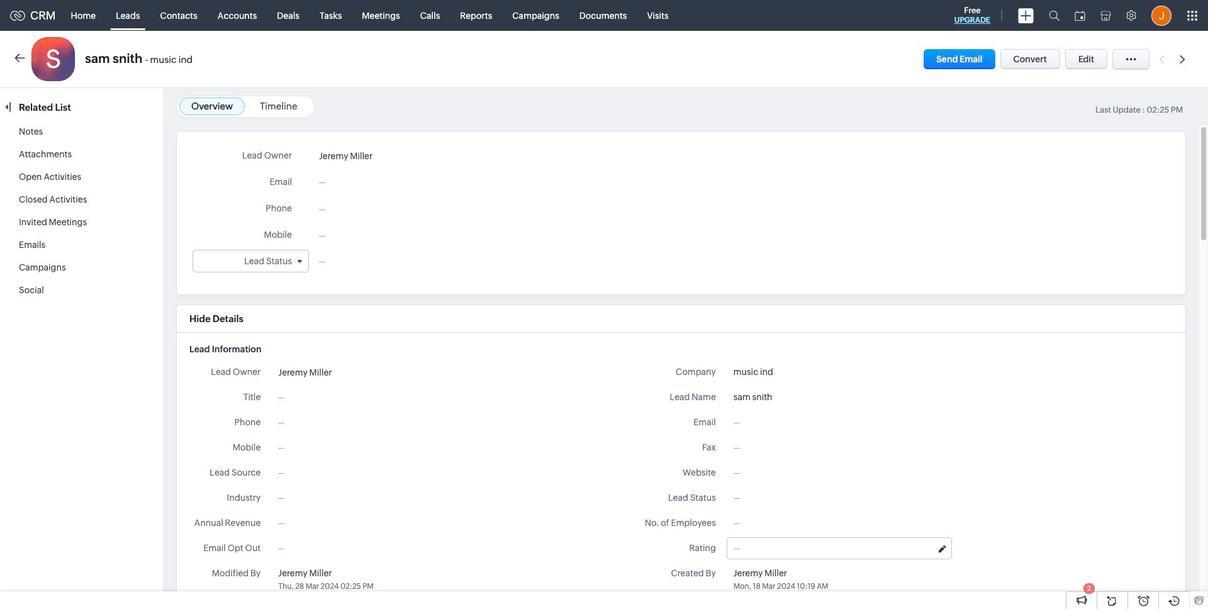 Task type: locate. For each thing, give the bounding box(es) containing it.
profile element
[[1144, 0, 1179, 31]]

None field
[[193, 250, 309, 272]]

search element
[[1042, 0, 1067, 31]]

calendar image
[[1075, 10, 1086, 20]]

previous record image
[[1159, 55, 1165, 63]]

profile image
[[1152, 5, 1172, 25]]



Task type: vqa. For each thing, say whether or not it's contained in the screenshot.
next record icon
yes



Task type: describe. For each thing, give the bounding box(es) containing it.
logo image
[[10, 10, 25, 20]]

search image
[[1049, 10, 1060, 21]]

next record image
[[1180, 55, 1188, 63]]

create menu image
[[1018, 8, 1034, 23]]

create menu element
[[1011, 0, 1042, 31]]



